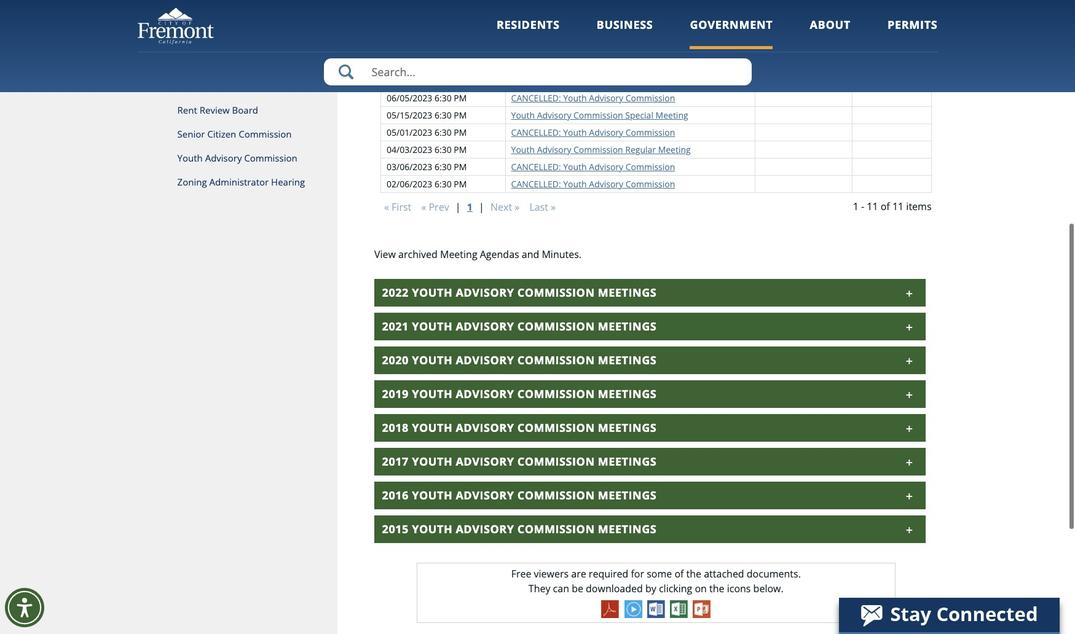Task type: locate. For each thing, give the bounding box(es) containing it.
7 pm from the top
[[454, 109, 467, 121]]

youth advisory commission regular meeting link
[[512, 23, 691, 35], [512, 40, 691, 52], [512, 58, 691, 69], [512, 144, 691, 155]]

2 pm from the top
[[454, 23, 467, 35]]

cancelled: youth advisory commission for 06/05/2023 6:30 pm
[[512, 92, 676, 104]]

1 | from the left
[[456, 200, 461, 214]]

3 cancelled: from the top
[[512, 126, 561, 138]]

10/02/2023 6:30 pm
[[387, 58, 467, 69]]

cancelled: for 02/06/2023 6:30 pm
[[512, 178, 561, 190]]

2016 youth advisory commission meetings
[[382, 488, 657, 503]]

1 cancelled: from the top
[[512, 75, 561, 86]]

below.
[[754, 582, 784, 596]]

2 cancelled: from the top
[[512, 92, 561, 104]]

2 cancelled: youth advisory commission link from the top
[[512, 92, 676, 104]]

pm up 1 link
[[454, 178, 467, 190]]

download excel viewer image
[[670, 601, 688, 619]]

2 cancelled: youth advisory commission from the top
[[512, 92, 676, 104]]

5 6:30 from the top
[[435, 75, 452, 86]]

6:30 down 05/15/2023 6:30 pm
[[435, 126, 452, 138]]

6:30 down '05/01/2023 6:30 pm'
[[435, 144, 452, 155]]

review
[[200, 104, 230, 116]]

6:30 for 05/01/2023
[[435, 126, 452, 138]]

2019
[[382, 387, 409, 401]]

6 6:30 from the top
[[435, 92, 452, 104]]

6 meetings from the top
[[598, 454, 657, 469]]

view archived meeting agendas and minutes.
[[375, 248, 582, 261]]

cancelled: youth advisory commission link for 03/06/2023 6:30 pm
[[512, 161, 676, 173]]

2 youth advisory commission special meeting from the top
[[512, 109, 689, 121]]

about
[[810, 17, 851, 32]]

6 pm from the top
[[454, 92, 467, 104]]

3 regular from the top
[[626, 58, 656, 69]]

residents
[[497, 17, 560, 32]]

0 horizontal spatial of
[[675, 568, 684, 581]]

12/04/2023
[[387, 23, 433, 35]]

6:30 up 11/06/2023 6:30 pm
[[435, 23, 452, 35]]

6:30 for 12/04/2023
[[435, 23, 452, 35]]

| left 1 link
[[456, 200, 461, 214]]

1 cancelled: youth advisory commission link from the top
[[512, 75, 676, 86]]

regular for 11/06/2023 6:30 pm
[[626, 40, 656, 52]]

2 special from the top
[[626, 109, 654, 121]]

0 vertical spatial special
[[626, 6, 654, 18]]

youth advisory commission regular meeting for 10/02/2023 6:30 pm
[[512, 58, 691, 69]]

1 horizontal spatial 1
[[854, 200, 859, 213]]

4 meetings from the top
[[598, 387, 657, 401]]

6:30 for 02/06/2023
[[435, 178, 452, 190]]

minutes.
[[542, 248, 582, 261]]

pm down 06/05/2023 6:30 pm
[[454, 109, 467, 121]]

pm
[[454, 6, 467, 18], [454, 23, 467, 35], [454, 40, 467, 52], [454, 58, 467, 69], [454, 75, 467, 86], [454, 92, 467, 104], [454, 109, 467, 121], [454, 126, 467, 138], [454, 144, 467, 155], [454, 161, 467, 173], [454, 178, 467, 190]]

3 meetings from the top
[[598, 353, 657, 368]]

11 pm from the top
[[454, 178, 467, 190]]

4 cancelled: youth advisory commission link from the top
[[512, 161, 676, 173]]

6:30 down 12/04/2023 6:30 pm
[[435, 40, 452, 52]]

6:30 down 03/06/2023 6:30 pm
[[435, 178, 452, 190]]

3 cancelled: youth advisory commission from the top
[[512, 126, 676, 138]]

advisory
[[537, 6, 572, 18], [537, 23, 572, 35], [537, 40, 572, 52], [537, 58, 572, 69], [590, 75, 624, 86], [590, 92, 624, 104], [537, 109, 572, 121], [590, 126, 624, 138], [537, 144, 572, 155], [205, 152, 242, 164], [590, 161, 624, 173], [590, 178, 624, 190], [456, 285, 515, 300], [456, 319, 515, 334], [456, 353, 515, 368], [456, 387, 515, 401], [456, 421, 515, 435], [456, 454, 515, 469], [456, 488, 515, 503], [456, 522, 515, 537]]

8 meetings from the top
[[598, 522, 657, 537]]

attached
[[705, 568, 745, 581]]

11 left items
[[893, 200, 904, 213]]

download word viewer image
[[648, 601, 665, 619]]

commission inside senior citizen commission link
[[239, 128, 292, 140]]

4 cancelled: from the top
[[512, 161, 561, 173]]

cancelled: youth advisory commission link for 02/06/2023 6:30 pm
[[512, 178, 676, 190]]

pm up '02/06/2023 6:30 pm' at the top of the page
[[454, 161, 467, 173]]

youth advisory commission special meeting
[[512, 6, 689, 18], [512, 109, 689, 121]]

6:30
[[435, 6, 452, 18], [435, 23, 452, 35], [435, 40, 452, 52], [435, 58, 452, 69], [435, 75, 452, 86], [435, 92, 452, 104], [435, 109, 452, 121], [435, 126, 452, 138], [435, 144, 452, 155], [435, 161, 452, 173], [435, 178, 452, 190]]

6:30 down 09/11/2023 6:30 pm
[[435, 92, 452, 104]]

1 regular from the top
[[626, 23, 656, 35]]

cancelled: youth advisory commission
[[512, 75, 676, 86], [512, 92, 676, 104], [512, 126, 676, 138], [512, 161, 676, 173], [512, 178, 676, 190]]

0 horizontal spatial the
[[687, 568, 702, 581]]

6:30 up '02/06/2023 6:30 pm' at the top of the page
[[435, 161, 452, 173]]

regular for 12/04/2023 6:30 pm
[[626, 23, 656, 35]]

3 6:30 from the top
[[435, 40, 452, 52]]

0 horizontal spatial 11
[[868, 200, 879, 213]]

tab list
[[375, 279, 926, 544]]

pm down the 01/08/2024 6:30 pm
[[454, 23, 467, 35]]

documents.
[[747, 568, 802, 581]]

cancelled: youth advisory commission for 09/11/2023 6:30 pm
[[512, 75, 676, 86]]

1 youth advisory commission regular meeting link from the top
[[512, 23, 691, 35]]

meeting for 04/03/2023 6:30 pm
[[659, 144, 691, 155]]

commission inside youth advisory commission link
[[244, 152, 298, 164]]

youth advisory commission special meeting for 01/08/2024 6:30 pm
[[512, 6, 689, 18]]

they
[[529, 582, 551, 596]]

youth advisory commission regular meeting
[[512, 23, 691, 35], [512, 40, 691, 52], [512, 58, 691, 69], [512, 144, 691, 155]]

2020
[[382, 353, 409, 368]]

11 6:30 from the top
[[435, 178, 452, 190]]

cancelled: for 06/05/2023 6:30 pm
[[512, 92, 561, 104]]

6:30 down 06/05/2023 6:30 pm
[[435, 109, 452, 121]]

10 pm from the top
[[454, 161, 467, 173]]

1 vertical spatial youth advisory commission special meeting link
[[512, 109, 689, 121]]

of inside "free viewers are required for some of the attached documents. they can be downloaded by clicking on the icons below."
[[675, 568, 684, 581]]

zoning
[[178, 176, 207, 188]]

1 youth advisory commission special meeting link from the top
[[512, 6, 689, 18]]

pm up 09/11/2023 6:30 pm
[[454, 58, 467, 69]]

11/06/2023
[[387, 40, 433, 52]]

special for 05/15/2023 6:30 pm
[[626, 109, 654, 121]]

stay connected image
[[840, 599, 1059, 633]]

pm up 05/15/2023 6:30 pm
[[454, 92, 467, 104]]

4 6:30 from the top
[[435, 58, 452, 69]]

1 youth advisory commission regular meeting from the top
[[512, 23, 691, 35]]

|
[[456, 200, 461, 214], [479, 200, 485, 214]]

06/05/2023
[[387, 92, 433, 104]]

1 6:30 from the top
[[435, 6, 452, 18]]

1 vertical spatial youth advisory commission special meeting
[[512, 109, 689, 121]]

3 youth advisory commission regular meeting link from the top
[[512, 58, 691, 69]]

1 horizontal spatial 11
[[893, 200, 904, 213]]

10 6:30 from the top
[[435, 161, 452, 173]]

1 horizontal spatial |
[[479, 200, 485, 214]]

Search text field
[[324, 58, 752, 86]]

7 6:30 from the top
[[435, 109, 452, 121]]

2 regular from the top
[[626, 40, 656, 52]]

download windows media player image
[[625, 601, 643, 619]]

0 horizontal spatial |
[[456, 200, 461, 214]]

8 6:30 from the top
[[435, 126, 452, 138]]

6:30 up 09/11/2023 6:30 pm
[[435, 58, 452, 69]]

6:30 for 10/02/2023
[[435, 58, 452, 69]]

1 cancelled: youth advisory commission from the top
[[512, 75, 676, 86]]

2 meetings from the top
[[598, 319, 657, 334]]

0 vertical spatial youth advisory commission special meeting link
[[512, 6, 689, 18]]

rent
[[178, 104, 197, 116]]

6:30 up 06/05/2023 6:30 pm
[[435, 75, 452, 86]]

cancelled: youth advisory commission for 03/06/2023 6:30 pm
[[512, 161, 676, 173]]

of up clicking
[[675, 568, 684, 581]]

2017
[[382, 454, 409, 469]]

3 pm from the top
[[454, 40, 467, 52]]

regular
[[626, 23, 656, 35], [626, 40, 656, 52], [626, 58, 656, 69], [626, 144, 656, 155]]

pm down 12/04/2023 6:30 pm
[[454, 40, 467, 52]]

4 youth advisory commission regular meeting link from the top
[[512, 144, 691, 155]]

youth advisory commission regular meeting link for 04/03/2023 6:30 pm
[[512, 144, 691, 155]]

cancelled: youth advisory commission for 05/01/2023 6:30 pm
[[512, 126, 676, 138]]

3 youth advisory commission regular meeting from the top
[[512, 58, 691, 69]]

0 vertical spatial youth advisory commission special meeting
[[512, 6, 689, 18]]

02/06/2023 6:30 pm
[[387, 178, 467, 190]]

pm up 12/04/2023 6:30 pm
[[454, 6, 467, 18]]

meetings for 2020 youth advisory commission meetings
[[598, 353, 657, 368]]

youth advisory commission regular meeting link for 10/02/2023 6:30 pm
[[512, 58, 691, 69]]

04/03/2023
[[387, 144, 433, 155]]

03/06/2023
[[387, 161, 433, 173]]

4 cancelled: youth advisory commission from the top
[[512, 161, 676, 173]]

6:30 up 12/04/2023 6:30 pm
[[435, 6, 452, 18]]

04/03/2023 6:30 pm
[[387, 144, 467, 155]]

05/01/2023 6:30 pm
[[387, 126, 467, 138]]

1 horizontal spatial of
[[881, 200, 891, 213]]

recreation
[[178, 80, 224, 92]]

of right -
[[881, 200, 891, 213]]

free
[[512, 568, 532, 581]]

pm down 05/15/2023 6:30 pm
[[454, 126, 467, 138]]

9 pm from the top
[[454, 144, 467, 155]]

2020 youth advisory commission meetings
[[382, 353, 657, 368]]

cancelled: youth advisory commission link
[[512, 75, 676, 86], [512, 92, 676, 104], [512, 126, 676, 138], [512, 161, 676, 173], [512, 178, 676, 190]]

cancelled:
[[512, 75, 561, 86], [512, 92, 561, 104], [512, 126, 561, 138], [512, 161, 561, 173], [512, 178, 561, 190]]

pm up 03/06/2023 6:30 pm
[[454, 144, 467, 155]]

meetings for 2021 youth advisory commission meetings
[[598, 319, 657, 334]]

4 pm from the top
[[454, 58, 467, 69]]

7 meetings from the top
[[598, 488, 657, 503]]

special
[[626, 6, 654, 18], [626, 109, 654, 121]]

2018 youth advisory commission meetings
[[382, 421, 657, 435]]

of
[[881, 200, 891, 213], [675, 568, 684, 581]]

government
[[691, 17, 774, 32]]

the
[[687, 568, 702, 581], [710, 582, 725, 596]]

| 1 |
[[456, 200, 487, 214]]

5 cancelled: from the top
[[512, 178, 561, 190]]

1 vertical spatial the
[[710, 582, 725, 596]]

cancelled: youth advisory commission for 02/06/2023 6:30 pm
[[512, 178, 676, 190]]

meetings for 2018 youth advisory commission meetings
[[598, 421, 657, 435]]

2 6:30 from the top
[[435, 23, 452, 35]]

the right on
[[710, 582, 725, 596]]

pm for 10/02/2023 6:30 pm
[[454, 58, 467, 69]]

10/02/2023
[[387, 58, 433, 69]]

5 meetings from the top
[[598, 421, 657, 435]]

required
[[589, 568, 629, 581]]

05/01/2023
[[387, 126, 433, 138]]

1 vertical spatial special
[[626, 109, 654, 121]]

1 left -
[[854, 200, 859, 213]]

cancelled: youth advisory commission link for 05/01/2023 6:30 pm
[[512, 126, 676, 138]]

agendas
[[480, 248, 520, 261]]

pm for 06/05/2023 6:30 pm
[[454, 92, 467, 104]]

2 youth advisory commission special meeting link from the top
[[512, 109, 689, 121]]

5 cancelled: youth advisory commission from the top
[[512, 178, 676, 190]]

meetings for 2022 youth advisory commission meetings
[[598, 285, 657, 300]]

11 right -
[[868, 200, 879, 213]]

1 pm from the top
[[454, 6, 467, 18]]

4 regular from the top
[[626, 144, 656, 155]]

youth advisory commission regular meeting link for 12/04/2023 6:30 pm
[[512, 23, 691, 35]]

commission
[[574, 6, 624, 18], [574, 23, 624, 35], [574, 40, 624, 52], [574, 58, 624, 69], [626, 75, 676, 86], [226, 80, 279, 92], [626, 92, 676, 104], [574, 109, 624, 121], [626, 126, 676, 138], [239, 128, 292, 140], [574, 144, 624, 155], [244, 152, 298, 164], [626, 161, 676, 173], [626, 178, 676, 190], [518, 285, 595, 300], [518, 319, 595, 334], [518, 353, 595, 368], [518, 387, 595, 401], [518, 421, 595, 435], [518, 454, 595, 469], [518, 488, 595, 503], [518, 522, 595, 537]]

residents link
[[497, 17, 560, 49]]

permits
[[888, 17, 938, 32]]

0 vertical spatial of
[[881, 200, 891, 213]]

zoning administrator hearing
[[178, 176, 305, 188]]

recreation commission link
[[137, 74, 338, 98]]

download acrobat reader image
[[602, 601, 620, 619]]

6:30 for 06/05/2023
[[435, 92, 452, 104]]

youth advisory commission
[[178, 152, 298, 164]]

meeting
[[656, 6, 689, 18], [659, 23, 691, 35], [659, 40, 691, 52], [659, 58, 691, 69], [656, 109, 689, 121], [659, 144, 691, 155], [440, 248, 478, 261]]

5 pm from the top
[[454, 75, 467, 86]]

youth
[[512, 6, 535, 18], [512, 23, 535, 35], [512, 40, 535, 52], [512, 58, 535, 69], [564, 75, 587, 86], [564, 92, 587, 104], [512, 109, 535, 121], [564, 126, 587, 138], [512, 144, 535, 155], [178, 152, 203, 164], [564, 161, 587, 173], [564, 178, 587, 190], [412, 285, 453, 300], [412, 319, 453, 334], [412, 353, 453, 368], [412, 387, 453, 401], [412, 421, 453, 435], [412, 454, 453, 469], [412, 488, 453, 503], [412, 522, 453, 537]]

| right 1 link
[[479, 200, 485, 214]]

cancelled: youth advisory commission link for 06/05/2023 6:30 pm
[[512, 92, 676, 104]]

3 cancelled: youth advisory commission link from the top
[[512, 126, 676, 138]]

1 special from the top
[[626, 6, 654, 18]]

8 pm from the top
[[454, 126, 467, 138]]

view
[[375, 248, 396, 261]]

1 vertical spatial of
[[675, 568, 684, 581]]

2 youth advisory commission regular meeting link from the top
[[512, 40, 691, 52]]

board
[[232, 104, 258, 116]]

4 youth advisory commission regular meeting from the top
[[512, 144, 691, 155]]

11
[[868, 200, 879, 213], [893, 200, 904, 213]]

and
[[522, 248, 540, 261]]

youth advisory commission special meeting link for 01/08/2024 6:30 pm
[[512, 6, 689, 18]]

5 cancelled: youth advisory commission link from the top
[[512, 178, 676, 190]]

1 meetings from the top
[[598, 285, 657, 300]]

2 youth advisory commission regular meeting from the top
[[512, 40, 691, 52]]

1 up view archived meeting agendas and minutes.
[[467, 200, 473, 214]]

9 6:30 from the top
[[435, 144, 452, 155]]

the up on
[[687, 568, 702, 581]]

regular for 10/02/2023 6:30 pm
[[626, 58, 656, 69]]

1 horizontal spatial the
[[710, 582, 725, 596]]

icons
[[728, 582, 751, 596]]

pm up 06/05/2023 6:30 pm
[[454, 75, 467, 86]]

2019 youth advisory commission meetings
[[382, 387, 657, 401]]

09/11/2023
[[387, 75, 433, 86]]

1
[[854, 200, 859, 213], [467, 200, 473, 214]]

1 11 from the left
[[868, 200, 879, 213]]

1 - 11 of 11 items
[[854, 200, 932, 213]]

1 youth advisory commission special meeting from the top
[[512, 6, 689, 18]]

cancelled: youth advisory commission link for 09/11/2023 6:30 pm
[[512, 75, 676, 86]]

6:30 for 04/03/2023
[[435, 144, 452, 155]]



Task type: describe. For each thing, give the bounding box(es) containing it.
cancelled: for 09/11/2023 6:30 pm
[[512, 75, 561, 86]]

0 vertical spatial the
[[687, 568, 702, 581]]

cancelled: for 03/06/2023 6:30 pm
[[512, 161, 561, 173]]

pm for 09/11/2023 6:30 pm
[[454, 75, 467, 86]]

2022 youth advisory commission meetings
[[382, 285, 657, 300]]

03/06/2023 6:30 pm
[[387, 161, 467, 173]]

pm for 03/06/2023 6:30 pm
[[454, 161, 467, 173]]

commission inside recreation commission link
[[226, 80, 279, 92]]

special for 01/08/2024 6:30 pm
[[626, 6, 654, 18]]

permits link
[[888, 17, 938, 49]]

6:30 for 09/11/2023
[[435, 75, 452, 86]]

rent review board link
[[137, 98, 338, 122]]

viewers
[[534, 568, 569, 581]]

on
[[695, 582, 707, 596]]

11/06/2023 6:30 pm
[[387, 40, 467, 52]]

meeting for 01/08/2024 6:30 pm
[[656, 6, 689, 18]]

downloaded
[[586, 582, 643, 596]]

be
[[572, 582, 584, 596]]

pm for 05/01/2023 6:30 pm
[[454, 126, 467, 138]]

citizen
[[207, 128, 236, 140]]

archived
[[399, 248, 438, 261]]

senior citizen commission
[[178, 128, 292, 140]]

meeting for 12/04/2023 6:30 pm
[[659, 23, 691, 35]]

hearing
[[271, 176, 305, 188]]

about link
[[810, 17, 851, 49]]

recreation commission
[[178, 80, 279, 92]]

meeting for 10/02/2023 6:30 pm
[[659, 58, 691, 69]]

business link
[[597, 17, 654, 49]]

meetings for 2016 youth advisory commission meetings
[[598, 488, 657, 503]]

by
[[646, 582, 657, 596]]

zoning administrator hearing link
[[137, 170, 338, 194]]

meetings for 2015 youth advisory commission meetings
[[598, 522, 657, 537]]

youth advisory commission regular meeting link for 11/06/2023 6:30 pm
[[512, 40, 691, 52]]

pm for 01/08/2024 6:30 pm
[[454, 6, 467, 18]]

download powerpoint viewer image
[[693, 601, 711, 619]]

some
[[647, 568, 673, 581]]

05/15/2023
[[387, 109, 433, 121]]

2021
[[382, 319, 409, 334]]

2022
[[382, 285, 409, 300]]

pm for 12/04/2023 6:30 pm
[[454, 23, 467, 35]]

2015 youth advisory commission meetings
[[382, 522, 657, 537]]

09/11/2023 6:30 pm
[[387, 75, 467, 86]]

-
[[862, 200, 865, 213]]

senior citizen commission link
[[137, 122, 338, 146]]

02/06/2023
[[387, 178, 433, 190]]

pm for 02/06/2023 6:30 pm
[[454, 178, 467, 190]]

youth advisory commission special meeting for 05/15/2023 6:30 pm
[[512, 109, 689, 121]]

2017 youth advisory commission meetings
[[382, 454, 657, 469]]

youth advisory commission regular meeting for 04/03/2023 6:30 pm
[[512, 144, 691, 155]]

2 11 from the left
[[893, 200, 904, 213]]

2015
[[382, 522, 409, 537]]

for
[[631, 568, 645, 581]]

tab list containing 2022 youth advisory commission meetings
[[375, 279, 926, 544]]

pm for 11/06/2023 6:30 pm
[[454, 40, 467, 52]]

6:30 for 05/15/2023
[[435, 109, 452, 121]]

05/15/2023 6:30 pm
[[387, 109, 467, 121]]

meetings for 2017 youth advisory commission meetings
[[598, 454, 657, 469]]

free viewers are required for some of the attached documents. they can be downloaded by clicking on the icons below.
[[512, 568, 802, 596]]

rent review board
[[178, 104, 258, 116]]

government link
[[691, 17, 774, 49]]

regular for 04/03/2023 6:30 pm
[[626, 144, 656, 155]]

administrator
[[209, 176, 269, 188]]

06/05/2023 6:30 pm
[[387, 92, 467, 104]]

2016
[[382, 488, 409, 503]]

business
[[597, 17, 654, 32]]

can
[[553, 582, 570, 596]]

1 link
[[464, 199, 477, 215]]

meeting for 11/06/2023 6:30 pm
[[659, 40, 691, 52]]

meetings for 2019 youth advisory commission meetings
[[598, 387, 657, 401]]

6:30 for 11/06/2023
[[435, 40, 452, 52]]

12/04/2023 6:30 pm
[[387, 23, 467, 35]]

youth advisory commission link
[[137, 146, 338, 170]]

2021 youth advisory commission meetings
[[382, 319, 657, 334]]

are
[[572, 568, 587, 581]]

6:30 for 01/08/2024
[[435, 6, 452, 18]]

01/08/2024
[[387, 6, 433, 18]]

2 | from the left
[[479, 200, 485, 214]]

pm for 04/03/2023 6:30 pm
[[454, 144, 467, 155]]

pm for 05/15/2023 6:30 pm
[[454, 109, 467, 121]]

cancelled: for 05/01/2023 6:30 pm
[[512, 126, 561, 138]]

youth advisory commission regular meeting for 11/06/2023 6:30 pm
[[512, 40, 691, 52]]

6:30 for 03/06/2023
[[435, 161, 452, 173]]

2018
[[382, 421, 409, 435]]

youth advisory commission special meeting link for 05/15/2023 6:30 pm
[[512, 109, 689, 121]]

clicking
[[659, 582, 693, 596]]

senior
[[178, 128, 205, 140]]

youth advisory commission regular meeting for 12/04/2023 6:30 pm
[[512, 23, 691, 35]]

01/08/2024 6:30 pm
[[387, 6, 467, 18]]

meeting for 05/15/2023 6:30 pm
[[656, 109, 689, 121]]

items
[[907, 200, 932, 213]]

0 horizontal spatial 1
[[467, 200, 473, 214]]



Task type: vqa. For each thing, say whether or not it's contained in the screenshot.
CANCELLED:
yes



